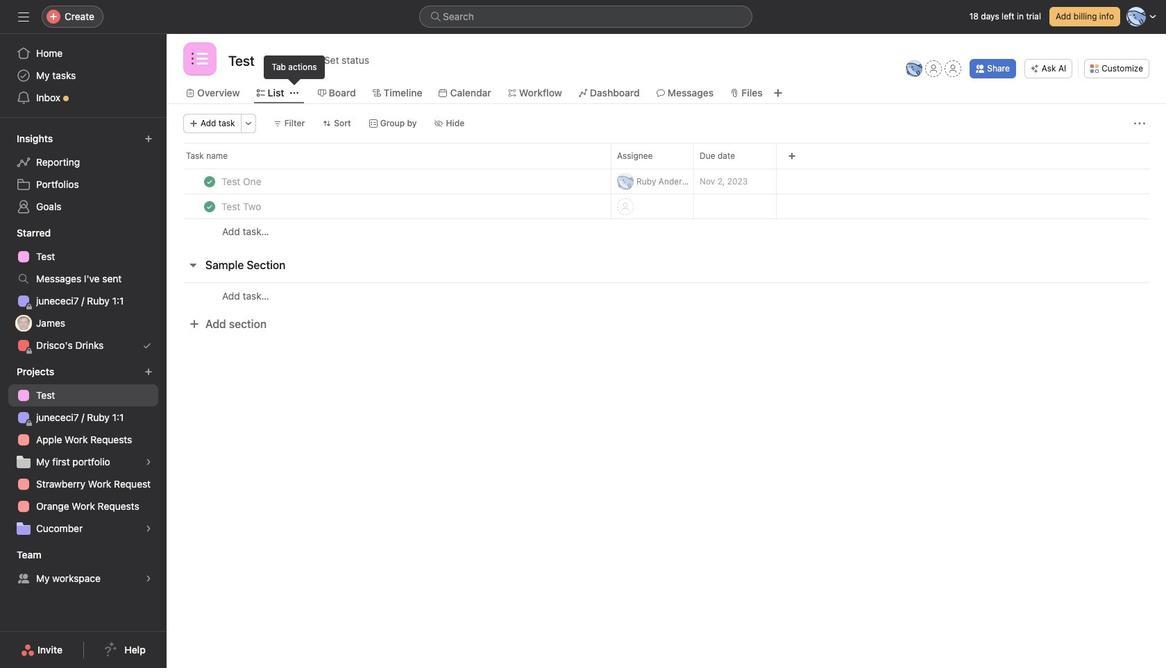 Task type: vqa. For each thing, say whether or not it's contained in the screenshot.
Completed Image in Test Two "Cell"
yes



Task type: locate. For each thing, give the bounding box(es) containing it.
task name text field for the 'test one' cell
[[219, 175, 266, 189]]

Task name text field
[[219, 175, 266, 189], [219, 200, 266, 214]]

completed checkbox inside the 'test one' cell
[[201, 173, 218, 190]]

0 vertical spatial task name text field
[[219, 175, 266, 189]]

completed image inside the 'test one' cell
[[201, 173, 218, 190]]

completed image inside test two cell
[[201, 198, 218, 215]]

1 vertical spatial completed checkbox
[[201, 198, 218, 215]]

row
[[167, 143, 1167, 169], [183, 168, 1150, 169], [167, 169, 1167, 194], [167, 194, 1167, 219], [167, 219, 1167, 244], [167, 283, 1167, 309]]

see details, cucomber image
[[144, 525, 153, 533]]

new project or portfolio image
[[144, 368, 153, 376]]

1 completed image from the top
[[201, 173, 218, 190]]

1 task name text field from the top
[[219, 175, 266, 189]]

0 vertical spatial completed checkbox
[[201, 173, 218, 190]]

2 completed image from the top
[[201, 198, 218, 215]]

1 completed checkbox from the top
[[201, 173, 218, 190]]

completed image for task name text box in test two cell
[[201, 198, 218, 215]]

Completed checkbox
[[201, 173, 218, 190], [201, 198, 218, 215]]

task name text field for test two cell
[[219, 200, 266, 214]]

add field image
[[788, 152, 797, 160]]

tab actions image
[[290, 89, 298, 97]]

completed image for task name text box within the 'test one' cell
[[201, 173, 218, 190]]

0 vertical spatial completed image
[[201, 173, 218, 190]]

2 task name text field from the top
[[219, 200, 266, 214]]

2 completed checkbox from the top
[[201, 198, 218, 215]]

see details, my first portfolio image
[[144, 458, 153, 467]]

task name text field inside test two cell
[[219, 200, 266, 214]]

hide sidebar image
[[18, 11, 29, 22]]

1 vertical spatial task name text field
[[219, 200, 266, 214]]

list box
[[419, 6, 753, 28]]

task name text field inside the 'test one' cell
[[219, 175, 266, 189]]

completed image
[[201, 173, 218, 190], [201, 198, 218, 215]]

1 vertical spatial completed image
[[201, 198, 218, 215]]

see details, my workspace image
[[144, 575, 153, 583]]

0 horizontal spatial more actions image
[[244, 119, 253, 128]]

more actions image
[[1135, 118, 1146, 129], [244, 119, 253, 128]]

None text field
[[225, 48, 258, 73]]

tooltip
[[264, 56, 325, 83]]

completed checkbox inside test two cell
[[201, 198, 218, 215]]



Task type: describe. For each thing, give the bounding box(es) containing it.
starred element
[[0, 221, 167, 360]]

completed checkbox for task name text box in test two cell
[[201, 198, 218, 215]]

collapse task list for this group image
[[188, 260, 199, 271]]

add tab image
[[773, 88, 784, 99]]

list image
[[192, 51, 208, 67]]

show options image
[[265, 55, 276, 66]]

teams element
[[0, 543, 167, 593]]

remove from starred image
[[285, 55, 296, 66]]

global element
[[0, 34, 167, 117]]

1 horizontal spatial more actions image
[[1135, 118, 1146, 129]]

test one cell
[[167, 169, 611, 194]]

test two cell
[[167, 194, 611, 219]]

new insights image
[[144, 135, 153, 143]]

projects element
[[0, 360, 167, 543]]

manage project members image
[[907, 60, 923, 77]]

insights element
[[0, 126, 167, 221]]

completed checkbox for task name text box within the 'test one' cell
[[201, 173, 218, 190]]

header untitled section tree grid
[[167, 169, 1167, 244]]



